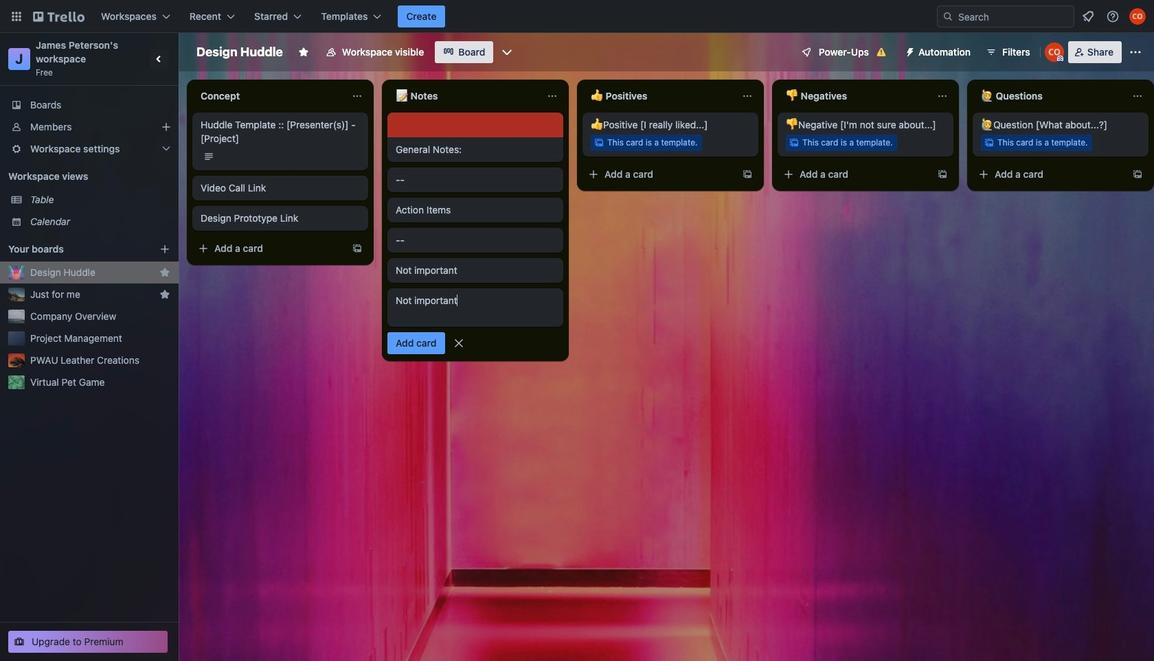 Task type: describe. For each thing, give the bounding box(es) containing it.
customize views image
[[500, 45, 514, 59]]

1 vertical spatial create from template… image
[[352, 243, 363, 254]]

1 horizontal spatial create from template… image
[[742, 169, 753, 180]]

back to home image
[[33, 5, 85, 27]]

2 create from template… image from the left
[[1132, 169, 1143, 180]]

Board name text field
[[190, 41, 290, 63]]

Enter a title for this card… text field
[[387, 289, 563, 327]]

workspace navigation collapse icon image
[[150, 49, 169, 69]]

this member is an admin of this board. image
[[1057, 56, 1063, 62]]

add board image
[[159, 244, 170, 255]]

christina overa (christinaovera) image
[[1129, 8, 1146, 25]]

1 create from template… image from the left
[[937, 169, 948, 180]]

0 notifications image
[[1080, 8, 1096, 25]]



Task type: vqa. For each thing, say whether or not it's contained in the screenshot.
Primary element
yes



Task type: locate. For each thing, give the bounding box(es) containing it.
create from template… image
[[937, 169, 948, 180], [1132, 169, 1143, 180]]

starred icon image
[[159, 267, 170, 278], [159, 289, 170, 300]]

0 vertical spatial starred icon image
[[159, 267, 170, 278]]

show menu image
[[1129, 45, 1142, 59]]

0 vertical spatial create from template… image
[[742, 169, 753, 180]]

sm image
[[899, 41, 919, 60]]

1 vertical spatial starred icon image
[[159, 289, 170, 300]]

open information menu image
[[1106, 10, 1120, 23]]

1 starred icon image from the top
[[159, 267, 170, 278]]

cancel image
[[452, 337, 465, 350]]

0 horizontal spatial create from template… image
[[937, 169, 948, 180]]

your boards with 6 items element
[[8, 241, 139, 258]]

search image
[[943, 11, 954, 22]]

christina overa (christinaovera) image
[[1045, 43, 1064, 62]]

create from template… image
[[742, 169, 753, 180], [352, 243, 363, 254]]

None text field
[[583, 85, 736, 107], [778, 85, 932, 107], [583, 85, 736, 107], [778, 85, 932, 107]]

Search field
[[954, 7, 1074, 26]]

2 starred icon image from the top
[[159, 289, 170, 300]]

None text field
[[192, 85, 346, 107], [387, 85, 541, 107], [973, 85, 1127, 107], [192, 85, 346, 107], [387, 85, 541, 107], [973, 85, 1127, 107]]

primary element
[[0, 0, 1154, 33]]

star or unstar board image
[[298, 47, 309, 58]]

0 horizontal spatial create from template… image
[[352, 243, 363, 254]]

1 horizontal spatial create from template… image
[[1132, 169, 1143, 180]]



